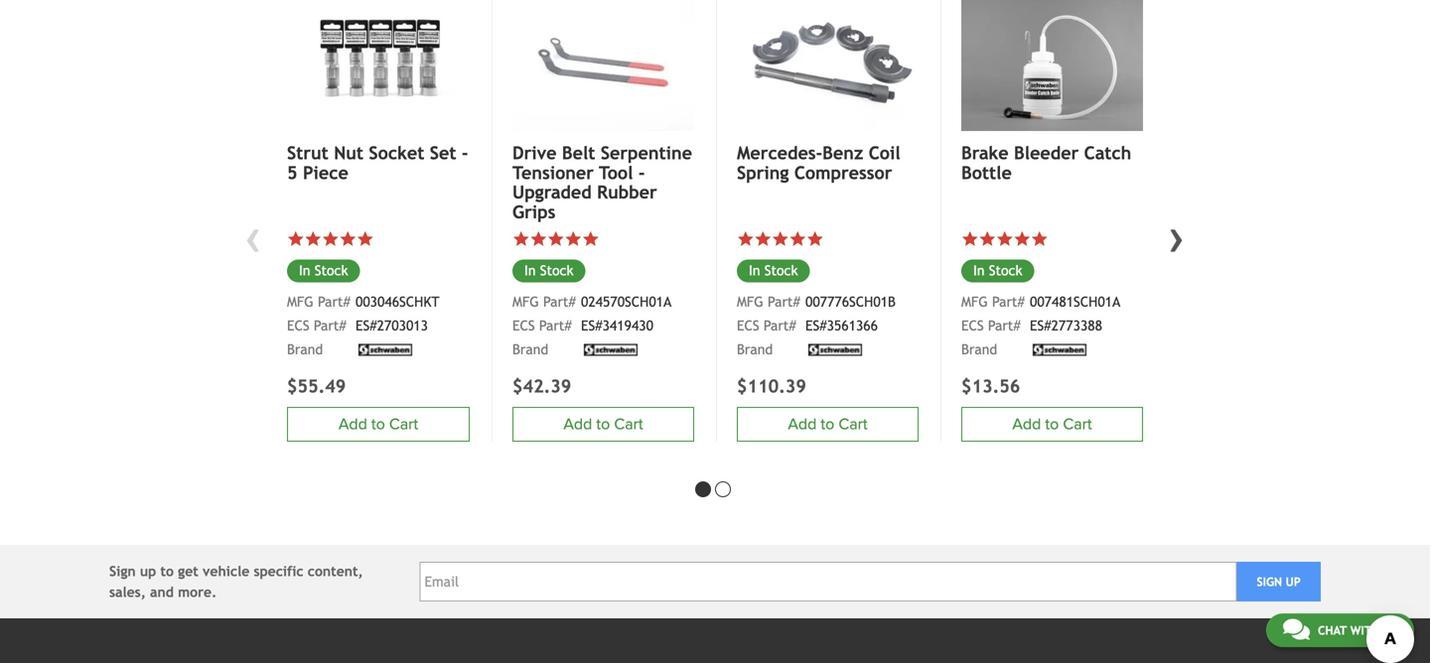 Task type: vqa. For each thing, say whether or not it's contained in the screenshot.


Task type: describe. For each thing, give the bounding box(es) containing it.
up for sign up to get vehicle specific content, sales, and more.
[[140, 564, 156, 580]]

bleeder
[[1014, 143, 1079, 163]]

add to cart for $55.49
[[339, 415, 418, 434]]

11 star image from the left
[[979, 230, 996, 248]]

sales,
[[109, 585, 146, 600]]

cart for $13.56
[[1063, 415, 1092, 434]]

tool
[[599, 162, 633, 183]]

4 star image from the left
[[357, 230, 374, 248]]

cart for $110.39
[[839, 415, 868, 434]]

strut nut socket set - 5 piece
[[287, 143, 468, 183]]

upgraded
[[512, 182, 592, 203]]

sign for sign up to get vehicle specific content, sales, and more.
[[109, 564, 136, 580]]

› link
[[1162, 210, 1192, 263]]

strut nut socket set - 5 piece link
[[287, 143, 470, 183]]

piece
[[303, 162, 348, 183]]

sign up
[[1257, 575, 1301, 589]]

part# left 007776sch01b at the top right
[[768, 294, 800, 310]]

5 star image from the left
[[789, 230, 806, 248]]

nut
[[334, 143, 363, 163]]

mfg part# 003046schkt ecs part# es#2703013 brand
[[287, 294, 439, 358]]

drive belt serpentine tensioner tool - upgraded rubber grips
[[512, 143, 692, 222]]

007776sch01b
[[805, 294, 896, 310]]

vehicle
[[203, 564, 250, 580]]

strut
[[287, 143, 329, 163]]

brand for $13.56
[[961, 342, 997, 358]]

add for $13.56
[[1012, 415, 1041, 434]]

part# left 003046schkt
[[318, 294, 350, 310]]

add to cart for $42.39
[[563, 415, 643, 434]]

7 star image from the left
[[547, 230, 565, 248]]

6 star image from the left
[[530, 230, 547, 248]]

drive belt serpentine tensioner tool - upgraded rubber grips link
[[512, 143, 694, 222]]

add to cart button for $110.39
[[737, 407, 919, 442]]

spring
[[737, 162, 789, 183]]

sign up to get vehicle specific content, sales, and more.
[[109, 564, 363, 600]]

bottle
[[961, 162, 1012, 183]]

comments image
[[1283, 618, 1310, 642]]

mfg for $55.49
[[287, 294, 314, 310]]

set
[[430, 143, 456, 163]]

8 star image from the left
[[1013, 230, 1031, 248]]

serpentine
[[601, 143, 692, 163]]

ecs for $42.39
[[512, 318, 535, 334]]

9 star image from the left
[[754, 230, 772, 248]]

add to cart for $13.56
[[1012, 415, 1092, 434]]

strut nut socket set - 5 piece image
[[287, 0, 470, 132]]

mfg for $13.56
[[961, 294, 988, 310]]

5
[[287, 162, 297, 183]]

in for mercedes-benz coil spring compressor
[[749, 263, 760, 279]]

add for $55.49
[[339, 415, 367, 434]]

brake bleeder catch bottle
[[961, 143, 1131, 183]]

up for sign up
[[1286, 575, 1301, 589]]

mercedes-
[[737, 143, 822, 163]]

in stock for drive belt serpentine tensioner tool - upgraded rubber grips
[[524, 263, 574, 279]]

add for $42.39
[[563, 415, 592, 434]]

part# up $42.39 at the bottom left of page
[[539, 318, 572, 334]]

024570sch01a
[[581, 294, 672, 310]]

1 star image from the left
[[287, 230, 304, 248]]

compressor
[[794, 162, 892, 183]]

8 star image from the left
[[565, 230, 582, 248]]

ecs for $55.49
[[287, 318, 309, 334]]

2 star image from the left
[[582, 230, 599, 248]]

get
[[178, 564, 198, 580]]

003046schkt
[[356, 294, 439, 310]]

7 star image from the left
[[996, 230, 1013, 248]]

and
[[150, 585, 174, 600]]

ecs for $13.56
[[961, 318, 984, 334]]

6 star image from the left
[[961, 230, 979, 248]]

es#3419430
[[581, 318, 653, 334]]

brand for $55.49
[[287, 342, 323, 358]]

$55.49
[[287, 376, 346, 397]]

add to cart button for $13.56
[[961, 407, 1143, 442]]

part# left 007481sch01a
[[992, 294, 1025, 310]]

mfg for $110.39
[[737, 294, 763, 310]]

stock for drive belt serpentine tensioner tool - upgraded rubber grips
[[540, 263, 574, 279]]

$13.56
[[961, 376, 1020, 397]]

socket
[[369, 143, 424, 163]]

chat
[[1318, 624, 1347, 638]]

stock for brake bleeder catch bottle
[[989, 263, 1022, 279]]

in stock for mercedes-benz coil spring compressor
[[749, 263, 798, 279]]

to inside sign up to get vehicle specific content, sales, and more.
[[160, 564, 174, 580]]

brake bleeder catch bottle image
[[961, 0, 1143, 131]]

us
[[1383, 624, 1397, 638]]

in stock for strut nut socket set - 5 piece
[[299, 263, 348, 279]]



Task type: locate. For each thing, give the bounding box(es) containing it.
brand up $42.39 at the bottom left of page
[[512, 342, 548, 358]]

4 stock from the left
[[989, 263, 1022, 279]]

in down grips
[[524, 263, 536, 279]]

sign inside sign up to get vehicle specific content, sales, and more.
[[109, 564, 136, 580]]

benz
[[822, 143, 863, 163]]

ecs inside mfg part# 024570sch01a ecs part# es#3419430 brand
[[512, 318, 535, 334]]

part# left 024570sch01a
[[543, 294, 576, 310]]

stock up mfg part# 003046schkt ecs part# es#2703013 brand
[[315, 263, 348, 279]]

1 ecs from the left
[[287, 318, 309, 334]]

in stock down grips
[[524, 263, 574, 279]]

schwaben image down es#3561366
[[805, 344, 865, 356]]

2 ecs from the left
[[512, 318, 535, 334]]

to for $42.39
[[596, 415, 610, 434]]

4 add to cart button from the left
[[961, 407, 1143, 442]]

2 add from the left
[[563, 415, 592, 434]]

3 brand from the left
[[737, 342, 773, 358]]

schwaben image for $55.49
[[356, 344, 415, 356]]

2 stock from the left
[[540, 263, 574, 279]]

add to cart button down "$13.56"
[[961, 407, 1143, 442]]

brake bleeder catch bottle link
[[961, 143, 1143, 183]]

3 stock from the left
[[764, 263, 798, 279]]

1 in from the left
[[299, 263, 310, 279]]

add down the $55.49
[[339, 415, 367, 434]]

mfg for $42.39
[[512, 294, 539, 310]]

1 mfg from the left
[[287, 294, 314, 310]]

in
[[299, 263, 310, 279], [524, 263, 536, 279], [749, 263, 760, 279], [973, 263, 985, 279]]

part# up "$13.56"
[[988, 318, 1021, 334]]

2 mfg from the left
[[512, 294, 539, 310]]

mfg part# 024570sch01a ecs part# es#3419430 brand
[[512, 294, 672, 358]]

add for $110.39
[[788, 415, 817, 434]]

to for $55.49
[[371, 415, 385, 434]]

2 add to cart button from the left
[[512, 407, 694, 442]]

3 cart from the left
[[839, 415, 868, 434]]

ecs inside mfg part# 003046schkt ecs part# es#2703013 brand
[[287, 318, 309, 334]]

4 schwaben image from the left
[[1030, 344, 1089, 356]]

stock up mfg part# 007481sch01a ecs part# es#2773388 brand
[[989, 263, 1022, 279]]

schwaben image for $42.39
[[581, 344, 641, 356]]

mfg up "$13.56"
[[961, 294, 988, 310]]

3 in from the left
[[749, 263, 760, 279]]

schwaben image for $13.56
[[1030, 344, 1089, 356]]

1 add to cart from the left
[[339, 415, 418, 434]]

specific
[[254, 564, 303, 580]]

add
[[339, 415, 367, 434], [563, 415, 592, 434], [788, 415, 817, 434], [1012, 415, 1041, 434]]

1 star image from the left
[[304, 230, 322, 248]]

to for $110.39
[[821, 415, 834, 434]]

3 star image from the left
[[339, 230, 357, 248]]

mercedes-benz coil spring compressor link
[[737, 143, 919, 183]]

chat with us
[[1318, 624, 1397, 638]]

add to cart down $110.39
[[788, 415, 868, 434]]

mfg part# 007481sch01a ecs part# es#2773388 brand
[[961, 294, 1120, 358]]

part# up the $55.49
[[314, 318, 346, 334]]

more.
[[178, 585, 217, 600]]

1 horizontal spatial -
[[638, 162, 645, 183]]

up inside button
[[1286, 575, 1301, 589]]

4 brand from the left
[[961, 342, 997, 358]]

stock down grips
[[540, 263, 574, 279]]

5 star image from the left
[[512, 230, 530, 248]]

2 in stock from the left
[[524, 263, 574, 279]]

mfg inside mfg part# 007481sch01a ecs part# es#2773388 brand
[[961, 294, 988, 310]]

grips
[[512, 202, 556, 222]]

catch
[[1084, 143, 1131, 163]]

mfg up the $55.49
[[287, 294, 314, 310]]

2 cart from the left
[[614, 415, 643, 434]]

mfg part# 007776sch01b ecs part# es#3561366 brand
[[737, 294, 896, 358]]

sign up sales, at the bottom left of page
[[109, 564, 136, 580]]

4 mfg from the left
[[961, 294, 988, 310]]

schwaben image
[[356, 344, 415, 356], [581, 344, 641, 356], [805, 344, 865, 356], [1030, 344, 1089, 356]]

brand for $42.39
[[512, 342, 548, 358]]

mfg inside mfg part# 007776sch01b ecs part# es#3561366 brand
[[737, 294, 763, 310]]

4 add from the left
[[1012, 415, 1041, 434]]

up inside sign up to get vehicle specific content, sales, and more.
[[140, 564, 156, 580]]

- inside drive belt serpentine tensioner tool - upgraded rubber grips
[[638, 162, 645, 183]]

mfg inside mfg part# 024570sch01a ecs part# es#3419430 brand
[[512, 294, 539, 310]]

0 horizontal spatial up
[[140, 564, 156, 580]]

ecs up $42.39 at the bottom left of page
[[512, 318, 535, 334]]

in stock
[[299, 263, 348, 279], [524, 263, 574, 279], [749, 263, 798, 279], [973, 263, 1022, 279]]

$42.39
[[512, 376, 571, 397]]

9 star image from the left
[[1031, 230, 1048, 248]]

brand inside mfg part# 007481sch01a ecs part# es#2773388 brand
[[961, 342, 997, 358]]

brand inside mfg part# 024570sch01a ecs part# es#3419430 brand
[[512, 342, 548, 358]]

stock for mercedes-benz coil spring compressor
[[764, 263, 798, 279]]

1 horizontal spatial sign
[[1257, 575, 1282, 589]]

to for $13.56
[[1045, 415, 1059, 434]]

1 cart from the left
[[389, 415, 418, 434]]

sign
[[109, 564, 136, 580], [1257, 575, 1282, 589]]

in stock up mfg part# 007776sch01b ecs part# es#3561366 brand
[[749, 263, 798, 279]]

with
[[1350, 624, 1380, 638]]

mfg up $110.39
[[737, 294, 763, 310]]

ecs inside mfg part# 007776sch01b ecs part# es#3561366 brand
[[737, 318, 759, 334]]

4 add to cart from the left
[[1012, 415, 1092, 434]]

007481sch01a
[[1030, 294, 1120, 310]]

sign up button
[[1237, 562, 1321, 602]]

star image
[[304, 230, 322, 248], [582, 230, 599, 248], [737, 230, 754, 248], [772, 230, 789, 248], [789, 230, 806, 248], [961, 230, 979, 248], [996, 230, 1013, 248], [1013, 230, 1031, 248], [1031, 230, 1048, 248]]

in for strut nut socket set - 5 piece
[[299, 263, 310, 279]]

1 schwaben image from the left
[[356, 344, 415, 356]]

ecs inside mfg part# 007481sch01a ecs part# es#2773388 brand
[[961, 318, 984, 334]]

sign for sign up
[[1257, 575, 1282, 589]]

3 star image from the left
[[737, 230, 754, 248]]

1 add from the left
[[339, 415, 367, 434]]

in stock up mfg part# 003046schkt ecs part# es#2703013 brand
[[299, 263, 348, 279]]

ecs for $110.39
[[737, 318, 759, 334]]

2 star image from the left
[[322, 230, 339, 248]]

up up comments icon
[[1286, 575, 1301, 589]]

0 horizontal spatial sign
[[109, 564, 136, 580]]

›
[[1169, 210, 1185, 263]]

mfg up $42.39 at the bottom left of page
[[512, 294, 539, 310]]

2 brand from the left
[[512, 342, 548, 358]]

1 horizontal spatial up
[[1286, 575, 1301, 589]]

schwaben image down es#2773388
[[1030, 344, 1089, 356]]

1 add to cart button from the left
[[287, 407, 470, 442]]

in up mfg part# 003046schkt ecs part# es#2703013 brand
[[299, 263, 310, 279]]

ecs up $110.39
[[737, 318, 759, 334]]

stock up mfg part# 007776sch01b ecs part# es#3561366 brand
[[764, 263, 798, 279]]

es#2703013
[[356, 318, 428, 334]]

in up mfg part# 007481sch01a ecs part# es#2773388 brand
[[973, 263, 985, 279]]

mercedes-benz coil spring compressor image
[[737, 0, 919, 131]]

es#3561366
[[805, 318, 878, 334]]

schwaben image down es#3419430 at the left of the page
[[581, 344, 641, 356]]

4 in from the left
[[973, 263, 985, 279]]

add to cart button down $42.39 at the bottom left of page
[[512, 407, 694, 442]]

add to cart down $42.39 at the bottom left of page
[[563, 415, 643, 434]]

- right "set"
[[462, 143, 468, 163]]

brand for $110.39
[[737, 342, 773, 358]]

cart
[[389, 415, 418, 434], [614, 415, 643, 434], [839, 415, 868, 434], [1063, 415, 1092, 434]]

up up and
[[140, 564, 156, 580]]

in stock for brake bleeder catch bottle
[[973, 263, 1022, 279]]

3 in stock from the left
[[749, 263, 798, 279]]

4 in stock from the left
[[973, 263, 1022, 279]]

add down $42.39 at the bottom left of page
[[563, 415, 592, 434]]

tensioner
[[512, 162, 594, 183]]

mfg
[[287, 294, 314, 310], [512, 294, 539, 310], [737, 294, 763, 310], [961, 294, 988, 310]]

ecs up "$13.56"
[[961, 318, 984, 334]]

add to cart down "$13.56"
[[1012, 415, 1092, 434]]

to
[[371, 415, 385, 434], [596, 415, 610, 434], [821, 415, 834, 434], [1045, 415, 1059, 434], [160, 564, 174, 580]]

4 ecs from the left
[[961, 318, 984, 334]]

3 add from the left
[[788, 415, 817, 434]]

content,
[[308, 564, 363, 580]]

add to cart button for $55.49
[[287, 407, 470, 442]]

brand inside mfg part# 003046schkt ecs part# es#2703013 brand
[[287, 342, 323, 358]]

Email email field
[[420, 562, 1237, 602]]

belt
[[562, 143, 595, 163]]

add down $110.39
[[788, 415, 817, 434]]

1 brand from the left
[[287, 342, 323, 358]]

add to cart down the $55.49
[[339, 415, 418, 434]]

ecs up the $55.49
[[287, 318, 309, 334]]

sign inside button
[[1257, 575, 1282, 589]]

rubber
[[597, 182, 657, 203]]

3 ecs from the left
[[737, 318, 759, 334]]

1 in stock from the left
[[299, 263, 348, 279]]

brand inside mfg part# 007776sch01b ecs part# es#3561366 brand
[[737, 342, 773, 358]]

brake
[[961, 143, 1009, 163]]

mercedes-benz coil spring compressor
[[737, 143, 900, 183]]

2 schwaben image from the left
[[581, 344, 641, 356]]

drive belt serpentine tensioner tool - upgraded rubber grips image
[[512, 0, 694, 131]]

4 star image from the left
[[772, 230, 789, 248]]

mfg inside mfg part# 003046schkt ecs part# es#2703013 brand
[[287, 294, 314, 310]]

cart for $42.39
[[614, 415, 643, 434]]

ecs
[[287, 318, 309, 334], [512, 318, 535, 334], [737, 318, 759, 334], [961, 318, 984, 334]]

drive
[[512, 143, 557, 163]]

in up mfg part# 007776sch01b ecs part# es#3561366 brand
[[749, 263, 760, 279]]

brand
[[287, 342, 323, 358], [512, 342, 548, 358], [737, 342, 773, 358], [961, 342, 997, 358]]

10 star image from the left
[[806, 230, 824, 248]]

in for brake bleeder catch bottle
[[973, 263, 985, 279]]

add to cart for $110.39
[[788, 415, 868, 434]]

add to cart button
[[287, 407, 470, 442], [512, 407, 694, 442], [737, 407, 919, 442], [961, 407, 1143, 442]]

es#2773388
[[1030, 318, 1102, 334]]

- inside the 'strut nut socket set - 5 piece'
[[462, 143, 468, 163]]

3 mfg from the left
[[737, 294, 763, 310]]

brand up $110.39
[[737, 342, 773, 358]]

add down "$13.56"
[[1012, 415, 1041, 434]]

add to cart
[[339, 415, 418, 434], [563, 415, 643, 434], [788, 415, 868, 434], [1012, 415, 1092, 434]]

schwaben image down es#2703013
[[356, 344, 415, 356]]

3 schwaben image from the left
[[805, 344, 865, 356]]

chat with us link
[[1266, 614, 1414, 648]]

-
[[462, 143, 468, 163], [638, 162, 645, 183]]

3 add to cart button from the left
[[737, 407, 919, 442]]

3 add to cart from the left
[[788, 415, 868, 434]]

brand up the $55.49
[[287, 342, 323, 358]]

sign up chat with us link
[[1257, 575, 1282, 589]]

part#
[[318, 294, 350, 310], [543, 294, 576, 310], [768, 294, 800, 310], [992, 294, 1025, 310], [314, 318, 346, 334], [539, 318, 572, 334], [764, 318, 796, 334], [988, 318, 1021, 334]]

part# up $110.39
[[764, 318, 796, 334]]

stock
[[315, 263, 348, 279], [540, 263, 574, 279], [764, 263, 798, 279], [989, 263, 1022, 279]]

2 add to cart from the left
[[563, 415, 643, 434]]

4 cart from the left
[[1063, 415, 1092, 434]]

$110.39
[[737, 376, 806, 397]]

in stock up mfg part# 007481sch01a ecs part# es#2773388 brand
[[973, 263, 1022, 279]]

2 in from the left
[[524, 263, 536, 279]]

- right the tool
[[638, 162, 645, 183]]

star image
[[287, 230, 304, 248], [322, 230, 339, 248], [339, 230, 357, 248], [357, 230, 374, 248], [512, 230, 530, 248], [530, 230, 547, 248], [547, 230, 565, 248], [565, 230, 582, 248], [754, 230, 772, 248], [806, 230, 824, 248], [979, 230, 996, 248]]

add to cart button down $110.39
[[737, 407, 919, 442]]

coil
[[869, 143, 900, 163]]

up
[[140, 564, 156, 580], [1286, 575, 1301, 589]]

1 stock from the left
[[315, 263, 348, 279]]

brand up "$13.56"
[[961, 342, 997, 358]]

cart for $55.49
[[389, 415, 418, 434]]

in for drive belt serpentine tensioner tool - upgraded rubber grips
[[524, 263, 536, 279]]

add to cart button for $42.39
[[512, 407, 694, 442]]

0 horizontal spatial -
[[462, 143, 468, 163]]

schwaben image for $110.39
[[805, 344, 865, 356]]

add to cart button down the $55.49
[[287, 407, 470, 442]]

stock for strut nut socket set - 5 piece
[[315, 263, 348, 279]]



